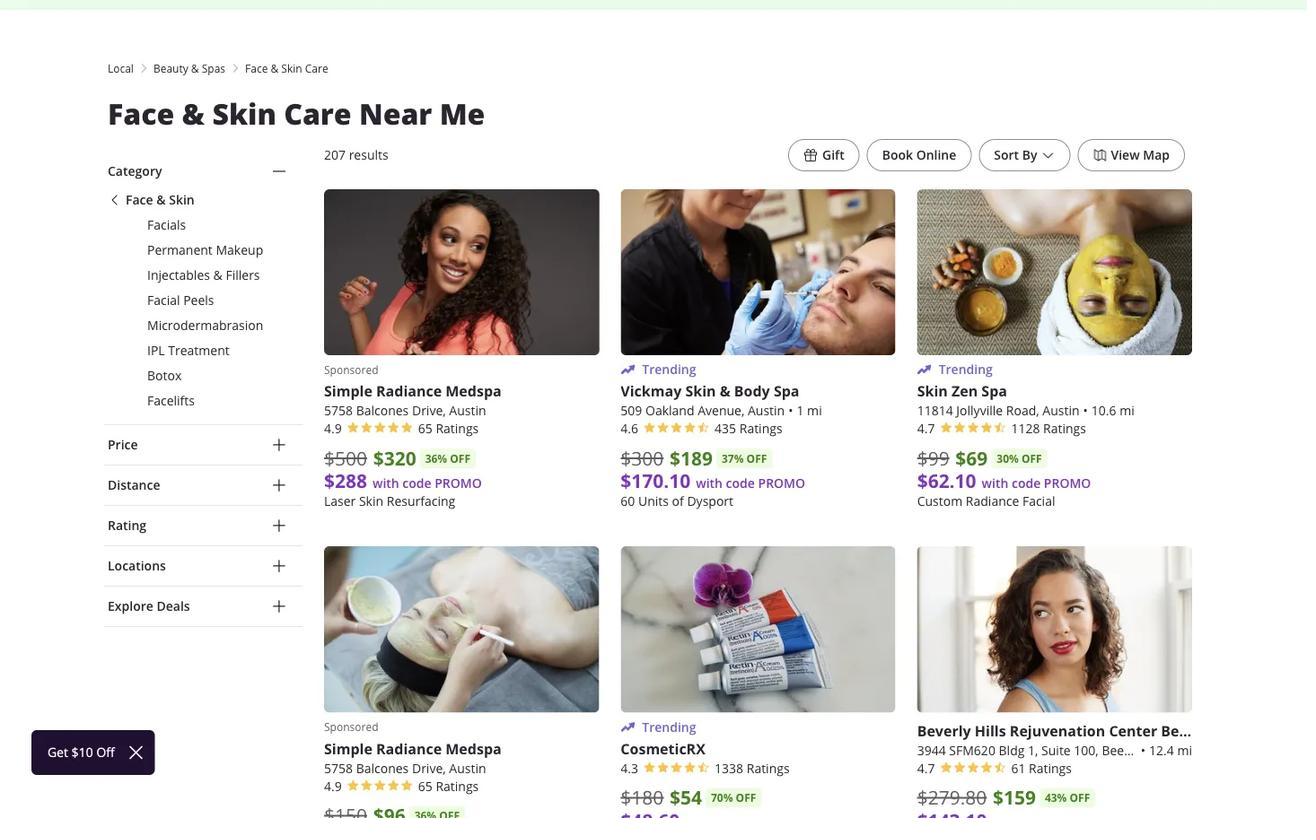 Task type: describe. For each thing, give the bounding box(es) containing it.
face for face & skin care near me
[[108, 94, 174, 133]]

spa inside vickmay skin & body spa 509 oakland avenue, austin • 1 mi
[[774, 382, 800, 402]]

trending up cosmeticrx
[[642, 719, 696, 736]]

2 4.9 from the top
[[324, 778, 342, 795]]

local link
[[108, 60, 134, 76]]

0 vertical spatial radiance
[[376, 382, 442, 402]]

sort
[[994, 147, 1019, 163]]

distance button
[[104, 466, 303, 505]]

category
[[108, 163, 162, 180]]

resurfacing
[[387, 494, 455, 510]]

map
[[1143, 147, 1170, 163]]

makeup
[[216, 242, 263, 259]]

skin inside vickmay skin & body spa 509 oakland avenue, austin • 1 mi
[[685, 382, 716, 402]]

1,
[[1028, 742, 1038, 759]]

1 65 ratings from the top
[[418, 421, 479, 437]]

1 sponsored from the top
[[324, 363, 378, 377]]

view map button
[[1078, 139, 1185, 171]]

of
[[672, 494, 684, 510]]

radiance inside $99 $69 30% off $62.10 with code promo custom radiance facial
[[966, 494, 1019, 510]]

43%
[[1045, 791, 1067, 806]]

promo for $320
[[435, 476, 482, 492]]

• 12.4 mi
[[1141, 742, 1192, 759]]

skin down spas
[[212, 94, 276, 133]]

1
[[797, 403, 804, 419]]

$500
[[324, 446, 367, 471]]

ipl
[[147, 343, 165, 359]]

injectables & fillers link
[[108, 267, 303, 285]]

$279.80 $159 43% off
[[917, 785, 1090, 811]]

category button
[[104, 152, 303, 191]]

locations
[[108, 558, 166, 575]]

code for $320
[[403, 476, 431, 492]]

zen
[[952, 382, 978, 402]]

category list
[[108, 191, 303, 410]]

spa inside skin zen spa 11814 jollyville road, austin • 10.6 mi
[[982, 382, 1007, 402]]

$288
[[324, 468, 367, 494]]

facial inside facials permanent makeup injectables & fillers facial peels microdermabrasion ipl treatment botox facelifts
[[147, 292, 180, 309]]

hills
[[975, 721, 1006, 741]]

oakland
[[646, 403, 695, 419]]

price button
[[104, 426, 303, 465]]

facelifts link
[[108, 392, 303, 410]]

3944
[[917, 742, 946, 759]]

spas
[[202, 61, 225, 75]]

off for $69
[[1022, 451, 1042, 467]]

207
[[324, 147, 346, 163]]

4.3
[[621, 760, 638, 777]]

local
[[108, 61, 134, 75]]

facelifts
[[147, 393, 195, 409]]

care for face & skin care
[[305, 61, 328, 75]]

gift
[[822, 147, 845, 163]]

& for face & skin care near me
[[182, 94, 205, 133]]

• inside vickmay skin & body spa 509 oakland avenue, austin • 1 mi
[[788, 403, 793, 419]]

& inside facials permanent makeup injectables & fillers facial peels microdermabrasion ipl treatment botox facelifts
[[213, 267, 222, 284]]

1338
[[715, 760, 744, 777]]

facials link
[[108, 216, 303, 234]]

207 results
[[324, 147, 388, 163]]

laser
[[324, 494, 356, 510]]

4.6
[[621, 421, 638, 437]]

skin inside the breadcrumbs element
[[281, 61, 302, 75]]

beauty & spas
[[153, 61, 225, 75]]

me
[[440, 94, 485, 133]]

sort by
[[994, 147, 1037, 163]]

austin inside skin zen spa 11814 jollyville road, austin • 10.6 mi
[[1043, 403, 1080, 419]]

$300
[[621, 446, 664, 471]]

book
[[882, 147, 913, 163]]

locations button
[[104, 547, 303, 586]]

off inside $180 $54 70% off
[[736, 791, 756, 806]]

$62.10
[[917, 468, 976, 494]]

online
[[916, 147, 956, 163]]

11814
[[917, 403, 953, 419]]

2 simple from the top
[[324, 739, 372, 759]]

0 vertical spatial bee
[[1161, 721, 1188, 741]]

promo for $69
[[1044, 476, 1091, 492]]

$99 $69 30% off $62.10 with code promo custom radiance facial
[[917, 446, 1091, 510]]

2 5758 from the top
[[324, 760, 353, 777]]

code for $69
[[1012, 476, 1041, 492]]

$99
[[917, 446, 950, 471]]

60
[[621, 494, 635, 510]]

61
[[1011, 760, 1026, 777]]

1 4.9 from the top
[[324, 421, 342, 437]]

explore deals
[[108, 598, 190, 615]]

off for $320
[[450, 451, 470, 467]]

code for $189
[[726, 476, 755, 492]]

skin zen spa 11814 jollyville road, austin • 10.6 mi
[[917, 382, 1135, 419]]

4.7 for 1128 ratings
[[917, 421, 935, 437]]

road,
[[1006, 403, 1039, 419]]

mi inside vickmay skin & body spa 509 oakland avenue, austin • 1 mi
[[807, 403, 822, 419]]

off for $189
[[747, 451, 767, 467]]

skin inside skin zen spa 11814 jollyville road, austin • 10.6 mi
[[917, 382, 948, 402]]

rating button
[[104, 506, 303, 546]]

435
[[715, 421, 736, 437]]

cosmeticrx
[[621, 739, 706, 759]]

& for beauty & spas
[[191, 61, 199, 75]]

2 drive, from the top
[[412, 760, 446, 777]]

face & skin
[[126, 192, 195, 208]]

1 balcones from the top
[[356, 403, 409, 419]]

2 65 ratings from the top
[[418, 778, 479, 795]]

injectables
[[147, 267, 210, 284]]

sfm620
[[949, 742, 996, 759]]

units
[[638, 494, 669, 510]]

suite
[[1042, 742, 1071, 759]]

jollyville
[[956, 403, 1003, 419]]

with for $320
[[373, 476, 399, 492]]

results
[[349, 147, 388, 163]]

1 vertical spatial bee
[[1102, 742, 1124, 759]]

near
[[359, 94, 432, 133]]

distance
[[108, 477, 160, 494]]

face for face & skin care
[[245, 61, 268, 75]]

1 simple from the top
[[324, 382, 372, 402]]

2 vertical spatial radiance
[[376, 739, 442, 759]]

trending for $69
[[939, 362, 993, 378]]

rejuvenation
[[1010, 721, 1105, 741]]

100,
[[1074, 742, 1099, 759]]

treatment
[[168, 343, 230, 359]]

view map
[[1111, 147, 1170, 163]]

view
[[1111, 147, 1140, 163]]

center
[[1109, 721, 1158, 741]]

face for face & skin
[[126, 192, 153, 208]]

vickmay skin & body spa 509 oakland avenue, austin • 1 mi
[[621, 382, 822, 419]]

0 vertical spatial cave
[[1192, 721, 1226, 741]]

$159
[[993, 785, 1036, 811]]

with for $189
[[696, 476, 723, 492]]

36%
[[425, 451, 447, 467]]



Task type: locate. For each thing, give the bounding box(es) containing it.
4.9
[[324, 421, 342, 437], [324, 778, 342, 795]]

code inside $500 $320 36% off $288 with code promo laser skin resurfacing
[[403, 476, 431, 492]]

1 65 from the top
[[418, 421, 433, 437]]

sponsored
[[324, 363, 378, 377], [324, 720, 378, 735]]

mi inside skin zen spa 11814 jollyville road, austin • 10.6 mi
[[1120, 403, 1135, 419]]

promo down 435 ratings
[[758, 476, 805, 492]]

3 promo from the left
[[1044, 476, 1091, 492]]

1 vertical spatial 65 ratings
[[418, 778, 479, 795]]

care up 207
[[284, 94, 352, 133]]

book online button
[[867, 139, 972, 171]]

& left fillers
[[213, 267, 222, 284]]

face & skin care
[[245, 61, 328, 75]]

0 vertical spatial balcones
[[356, 403, 409, 419]]

trending for $189
[[642, 362, 696, 378]]

0 horizontal spatial bee
[[1102, 742, 1124, 759]]

0 horizontal spatial promo
[[435, 476, 482, 492]]

skin up facials
[[169, 192, 195, 208]]

& left spas
[[191, 61, 199, 75]]

skin up 'avenue,'
[[685, 382, 716, 402]]

2 sponsored simple radiance medspa 5758 balcones drive, austin from the top
[[324, 720, 502, 777]]

1 drive, from the top
[[412, 403, 446, 419]]

deals
[[157, 598, 190, 615]]

37%
[[722, 451, 744, 467]]

1 vertical spatial radiance
[[966, 494, 1019, 510]]

1 horizontal spatial spa
[[982, 382, 1007, 402]]

0 horizontal spatial with
[[373, 476, 399, 492]]

code up resurfacing on the bottom left of page
[[403, 476, 431, 492]]

$69
[[956, 446, 988, 472]]

trending up vickmay
[[642, 362, 696, 378]]

2 horizontal spatial code
[[1012, 476, 1041, 492]]

1 horizontal spatial •
[[1083, 403, 1088, 419]]

1 horizontal spatial facial
[[1023, 494, 1055, 510]]

65
[[418, 421, 433, 437], [418, 778, 433, 795]]

2 horizontal spatial •
[[1141, 742, 1146, 759]]

code inside $300 $189 37% off $170.10 with code promo 60 units of dysport
[[726, 476, 755, 492]]

0 vertical spatial care
[[305, 61, 328, 75]]

cave down center
[[1128, 742, 1156, 759]]

1 horizontal spatial with
[[696, 476, 723, 492]]

1338 ratings
[[715, 760, 790, 777]]

book online
[[882, 147, 956, 163]]

0 vertical spatial 4.7
[[917, 421, 935, 437]]

body
[[734, 382, 770, 402]]

0 horizontal spatial spa
[[774, 382, 800, 402]]

austin inside vickmay skin & body spa 509 oakland avenue, austin • 1 mi
[[748, 403, 785, 419]]

& for face & skin
[[156, 192, 166, 208]]

facials permanent makeup injectables & fillers facial peels microdermabrasion ipl treatment botox facelifts
[[147, 217, 263, 409]]

65 ratings
[[418, 421, 479, 437], [418, 778, 479, 795]]

face down category
[[126, 192, 153, 208]]

• left 10.6
[[1083, 403, 1088, 419]]

fillers
[[226, 267, 260, 284]]

1 vertical spatial 4.7
[[917, 760, 935, 777]]

3 with from the left
[[982, 476, 1009, 492]]

rating
[[108, 518, 146, 534]]

off inside $500 $320 36% off $288 with code promo laser skin resurfacing
[[450, 451, 470, 467]]

mi right 12.4
[[1177, 742, 1192, 759]]

1 medspa from the top
[[446, 382, 502, 402]]

0 horizontal spatial mi
[[807, 403, 822, 419]]

1128
[[1011, 421, 1040, 437]]

2 with from the left
[[696, 476, 723, 492]]

skin up face & skin care near me
[[281, 61, 302, 75]]

care inside the breadcrumbs element
[[305, 61, 328, 75]]

0 vertical spatial face
[[245, 61, 268, 75]]

mi right 10.6
[[1120, 403, 1135, 419]]

off right 37%
[[747, 451, 767, 467]]

off right 70%
[[736, 791, 756, 806]]

0 vertical spatial 65 ratings
[[418, 421, 479, 437]]

509
[[621, 403, 642, 419]]

beauty
[[153, 61, 188, 75]]

1 vertical spatial 5758
[[324, 760, 353, 777]]

explore deals button
[[104, 587, 303, 627]]

spa
[[774, 382, 800, 402], [982, 382, 1007, 402]]

2 4.7 from the top
[[917, 760, 935, 777]]

face & skin care near me
[[108, 94, 485, 133]]

care for face & skin care near me
[[284, 94, 352, 133]]

promo down "36%"
[[435, 476, 482, 492]]

mi right 1
[[807, 403, 822, 419]]

1 promo from the left
[[435, 476, 482, 492]]

1 horizontal spatial code
[[726, 476, 755, 492]]

peels
[[183, 292, 214, 309]]

botox link
[[108, 367, 303, 385]]

skin inside face & skin link
[[169, 192, 195, 208]]

facial peels link
[[108, 292, 303, 310]]

code down the 30%
[[1012, 476, 1041, 492]]

2 promo from the left
[[758, 476, 805, 492]]

off inside the $279.80 $159 43% off
[[1070, 791, 1090, 806]]

austin
[[449, 403, 486, 419], [748, 403, 785, 419], [1043, 403, 1080, 419], [449, 760, 486, 777]]

1 4.7 from the top
[[917, 421, 935, 437]]

1 vertical spatial 4.9
[[324, 778, 342, 795]]

1 vertical spatial balcones
[[356, 760, 409, 777]]

sort by button
[[979, 139, 1071, 171]]

face
[[245, 61, 268, 75], [108, 94, 174, 133], [126, 192, 153, 208]]

code down 37%
[[726, 476, 755, 492]]

& for face & skin care
[[271, 61, 279, 75]]

2 65 from the top
[[418, 778, 433, 795]]

gift button
[[788, 139, 860, 171]]

microdermabrasion link
[[108, 317, 303, 335]]

2 horizontal spatial with
[[982, 476, 1009, 492]]

1 horizontal spatial cave
[[1192, 721, 1226, 741]]

care up face & skin care near me
[[305, 61, 328, 75]]

face right spas
[[245, 61, 268, 75]]

2 medspa from the top
[[446, 739, 502, 759]]

1 vertical spatial 65
[[418, 778, 433, 795]]

ipl treatment link
[[108, 342, 303, 360]]

2 balcones from the top
[[356, 760, 409, 777]]

4.7 down '11814'
[[917, 421, 935, 437]]

beverly
[[917, 721, 971, 741]]

•
[[788, 403, 793, 419], [1083, 403, 1088, 419], [1141, 742, 1146, 759]]

price
[[108, 437, 138, 453]]

4.7 for 61 ratings
[[917, 760, 935, 777]]

0 horizontal spatial cave
[[1128, 742, 1156, 759]]

1 vertical spatial sponsored simple radiance medspa 5758 balcones drive, austin
[[324, 720, 502, 777]]

1 with from the left
[[373, 476, 399, 492]]

bldg
[[999, 742, 1025, 759]]

• left 12.4
[[1141, 742, 1146, 759]]

trending
[[642, 362, 696, 378], [939, 362, 993, 378], [642, 719, 696, 736]]

skin
[[281, 61, 302, 75], [212, 94, 276, 133], [169, 192, 195, 208], [685, 382, 716, 402], [917, 382, 948, 402], [359, 494, 383, 510]]

with down $320
[[373, 476, 399, 492]]

breadcrumbs element
[[104, 60, 1203, 76]]

2 sponsored from the top
[[324, 720, 378, 735]]

• inside skin zen spa 11814 jollyville road, austin • 10.6 mi
[[1083, 403, 1088, 419]]

$300 $189 37% off $170.10 with code promo 60 units of dysport
[[621, 446, 805, 510]]

1 horizontal spatial mi
[[1120, 403, 1135, 419]]

12.4
[[1149, 742, 1174, 759]]

61 ratings
[[1011, 760, 1072, 777]]

sponsored simple radiance medspa 5758 balcones drive, austin
[[324, 363, 502, 419], [324, 720, 502, 777]]

1 vertical spatial cave
[[1128, 742, 1156, 759]]

$279.80
[[917, 786, 987, 811]]

with inside $300 $189 37% off $170.10 with code promo 60 units of dysport
[[696, 476, 723, 492]]

2 vertical spatial face
[[126, 192, 153, 208]]

cave up • 12.4 mi
[[1192, 721, 1226, 741]]

care
[[305, 61, 328, 75], [284, 94, 352, 133]]

2 horizontal spatial promo
[[1044, 476, 1091, 492]]

skin inside $500 $320 36% off $288 with code promo laser skin resurfacing
[[359, 494, 383, 510]]

1 sponsored simple radiance medspa 5758 balcones drive, austin from the top
[[324, 363, 502, 419]]

1 spa from the left
[[774, 382, 800, 402]]

& down beauty & spas
[[182, 94, 205, 133]]

trending up zen
[[939, 362, 993, 378]]

$54
[[670, 785, 702, 811]]

1 code from the left
[[403, 476, 431, 492]]

2 horizontal spatial mi
[[1177, 742, 1192, 759]]

promo inside $99 $69 30% off $62.10 with code promo custom radiance facial
[[1044, 476, 1091, 492]]

0 vertical spatial 4.9
[[324, 421, 342, 437]]

promo for $189
[[758, 476, 805, 492]]

0 horizontal spatial facial
[[147, 292, 180, 309]]

off right 43%
[[1070, 791, 1090, 806]]

with for $69
[[982, 476, 1009, 492]]

& up face & skin care near me
[[271, 61, 279, 75]]

ratings
[[436, 421, 479, 437], [740, 421, 783, 437], [1043, 421, 1086, 437], [747, 760, 790, 777], [1029, 760, 1072, 777], [436, 778, 479, 795]]

bee right the 100,
[[1102, 742, 1124, 759]]

0 horizontal spatial •
[[788, 403, 793, 419]]

1 5758 from the top
[[324, 403, 353, 419]]

skin right laser
[[359, 494, 383, 510]]

0 vertical spatial 5758
[[324, 403, 353, 419]]

$189
[[670, 446, 713, 472]]

0 horizontal spatial code
[[403, 476, 431, 492]]

promo down 1128 ratings
[[1044, 476, 1091, 492]]

custom
[[917, 494, 963, 510]]

$320
[[373, 446, 416, 472]]

balcones
[[356, 403, 409, 419], [356, 760, 409, 777]]

1 vertical spatial medspa
[[446, 739, 502, 759]]

1 vertical spatial simple
[[324, 739, 372, 759]]

off right "36%"
[[450, 451, 470, 467]]

drive,
[[412, 403, 446, 419], [412, 760, 446, 777]]

face inside category list
[[126, 192, 153, 208]]

1 vertical spatial sponsored
[[324, 720, 378, 735]]

with inside $500 $320 36% off $288 with code promo laser skin resurfacing
[[373, 476, 399, 492]]

$180 $54 70% off
[[621, 785, 756, 811]]

permanent makeup link
[[108, 242, 303, 259]]

off inside $300 $189 37% off $170.10 with code promo 60 units of dysport
[[747, 451, 767, 467]]

2 code from the left
[[726, 476, 755, 492]]

off right the 30%
[[1022, 451, 1042, 467]]

1 vertical spatial face
[[108, 94, 174, 133]]

facial down "injectables"
[[147, 292, 180, 309]]

1 vertical spatial care
[[284, 94, 352, 133]]

4.7 down "3944"
[[917, 760, 935, 777]]

bee up • 12.4 mi
[[1161, 721, 1188, 741]]

dysport
[[687, 494, 734, 510]]

• left 1
[[788, 403, 793, 419]]

1 vertical spatial drive,
[[412, 760, 446, 777]]

microdermabrasion
[[147, 317, 263, 334]]

face inside the breadcrumbs element
[[245, 61, 268, 75]]

facial down 1128 ratings
[[1023, 494, 1055, 510]]

with inside $99 $69 30% off $62.10 with code promo custom radiance facial
[[982, 476, 1009, 492]]

& inside vickmay skin & body spa 509 oakland avenue, austin • 1 mi
[[720, 382, 731, 402]]

1 horizontal spatial promo
[[758, 476, 805, 492]]

spa up the jollyville
[[982, 382, 1007, 402]]

$180
[[621, 786, 664, 811]]

1 vertical spatial facial
[[1023, 494, 1055, 510]]

with
[[373, 476, 399, 492], [696, 476, 723, 492], [982, 476, 1009, 492]]

435 ratings
[[715, 421, 783, 437]]

face down local link
[[108, 94, 174, 133]]

facial inside $99 $69 30% off $62.10 with code promo custom radiance facial
[[1023, 494, 1055, 510]]

with down the 30%
[[982, 476, 1009, 492]]

1 horizontal spatial bee
[[1161, 721, 1188, 741]]

0 vertical spatial facial
[[147, 292, 180, 309]]

skin up '11814'
[[917, 382, 948, 402]]

off inside $99 $69 30% off $62.10 with code promo custom radiance facial
[[1022, 451, 1042, 467]]

beauty & spas link
[[153, 60, 225, 76]]

code inside $99 $69 30% off $62.10 with code promo custom radiance facial
[[1012, 476, 1041, 492]]

2 spa from the left
[[982, 382, 1007, 402]]

with up dysport
[[696, 476, 723, 492]]

0 vertical spatial sponsored simple radiance medspa 5758 balcones drive, austin
[[324, 363, 502, 419]]

vickmay
[[621, 382, 682, 402]]

0 vertical spatial sponsored
[[324, 363, 378, 377]]

& up 'avenue,'
[[720, 382, 731, 402]]

promo inside $500 $320 36% off $288 with code promo laser skin resurfacing
[[435, 476, 482, 492]]

3 code from the left
[[1012, 476, 1041, 492]]

10.6
[[1092, 403, 1117, 419]]

$170.10
[[621, 468, 691, 494]]

& up facials
[[156, 192, 166, 208]]

0 vertical spatial drive,
[[412, 403, 446, 419]]

facials
[[147, 217, 186, 233]]

0 vertical spatial 65
[[418, 421, 433, 437]]

promo inside $300 $189 37% off $170.10 with code promo 60 units of dysport
[[758, 476, 805, 492]]

0 vertical spatial simple
[[324, 382, 372, 402]]

spa up 1
[[774, 382, 800, 402]]

bee
[[1161, 721, 1188, 741], [1102, 742, 1124, 759]]

0 vertical spatial medspa
[[446, 382, 502, 402]]



Task type: vqa. For each thing, say whether or not it's contained in the screenshot.
Avenue,
yes



